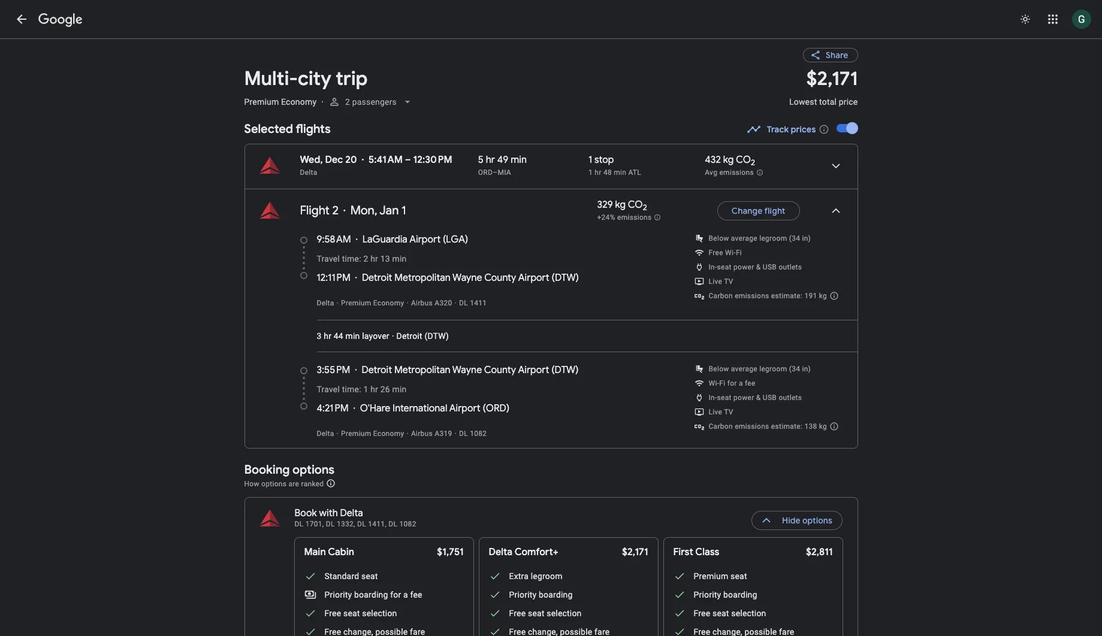 Task type: describe. For each thing, give the bounding box(es) containing it.
options for booking
[[293, 463, 334, 478]]

Departure time: 5:41 AM. text field
[[369, 154, 403, 166]]

Multi-city trip text field
[[244, 67, 775, 91]]

detroit for 3:55 pm
[[362, 364, 392, 376]]

 image for detroit
[[337, 430, 339, 438]]

travel for 3:55 pm
[[317, 385, 340, 394]]

a319
[[435, 430, 452, 438]]

$2,171 lowest total price
[[789, 67, 858, 107]]

wed,
[[300, 154, 323, 166]]

0 horizontal spatial wi-
[[709, 379, 719, 388]]

2 passengers
[[345, 97, 397, 107]]

premium down class
[[694, 572, 728, 581]]

comfort+
[[515, 547, 559, 559]]

atl
[[628, 168, 641, 177]]

selected flights
[[244, 122, 331, 137]]

for for boarding
[[390, 590, 401, 600]]

+24% emissions
[[597, 213, 652, 222]]

(ord)
[[483, 403, 510, 415]]

$2,171 for $2,171
[[622, 547, 648, 559]]

0 vertical spatial economy
[[281, 97, 317, 107]]

in- for (ord)
[[709, 394, 717, 402]]

hr for travel time: 1 hr 26 min
[[370, 385, 378, 394]]

wed, dec 20
[[300, 154, 357, 166]]

learn more about tracked prices image
[[818, 124, 829, 135]]

3 dl from the left
[[357, 520, 366, 529]]

none text field containing $2,171
[[789, 67, 858, 117]]

options for hide
[[803, 515, 833, 526]]

wayne for 12:11 pm
[[453, 272, 482, 284]]

20
[[345, 154, 357, 166]]

how
[[244, 480, 259, 488]]

first
[[673, 547, 693, 559]]

below for detroit metropolitan wayne county airport (dtw)
[[709, 234, 729, 243]]

(34 for (ord)
[[789, 365, 800, 373]]

Departure time: 3:55 PM. text field
[[317, 364, 350, 376]]

book with delta dl 1701, dl 1332, dl 1411, dl 1082
[[295, 508, 416, 529]]

loading results progress bar
[[0, 38, 1102, 41]]

tv for (ord)
[[724, 408, 733, 417]]

below average legroom (34 in) for (dtw)
[[709, 234, 811, 243]]

priority for comfort+
[[509, 590, 537, 600]]

flight
[[300, 203, 330, 218]]

kg right the 138
[[819, 423, 827, 431]]

free seat selection for main cabin
[[325, 609, 397, 619]]

multi-city trip
[[244, 67, 368, 91]]

standard seat
[[325, 572, 378, 581]]

with
[[319, 508, 338, 520]]

premium down multi-
[[244, 97, 279, 107]]

change flight
[[732, 206, 785, 216]]

boarding for first class
[[723, 590, 757, 600]]

min for 1 stop 1 hr 48 min atl
[[614, 168, 626, 177]]

avg
[[705, 169, 718, 177]]

mia
[[498, 168, 511, 177]]

trip
[[336, 67, 368, 91]]

premium up 3 hr 44 min layover at the bottom left of page
[[341, 299, 371, 307]]

48
[[603, 168, 612, 177]]

mon, jan 1
[[350, 203, 406, 218]]

1 for 1 stop 1 hr 48 min atl
[[589, 168, 593, 177]]

in) for o'hare international airport (ord)
[[802, 365, 811, 373]]

cabin
[[328, 547, 354, 559]]

estimate: for o'hare international airport (ord)
[[771, 423, 803, 431]]

laguardia airport (lga)
[[362, 234, 468, 246]]

premium economy for 9:58 am
[[341, 299, 404, 307]]

min inside "5 hr 49 min ord – mia"
[[511, 154, 527, 166]]

airbus for metropolitan
[[411, 299, 433, 307]]

26
[[380, 385, 390, 394]]

delta inside book with delta dl 1701, dl 1332, dl 1411, dl 1082
[[340, 508, 363, 520]]

travel for 9:58 am
[[317, 254, 340, 264]]

12:11 pm
[[317, 272, 351, 284]]

multi-
[[244, 67, 298, 91]]

44
[[334, 331, 343, 341]]

+24%
[[597, 213, 615, 222]]

 image for wed, dec 20
[[362, 154, 364, 166]]

jan
[[379, 203, 399, 218]]

1 horizontal spatial wi-
[[725, 249, 736, 257]]

2 vertical spatial  image
[[343, 204, 346, 218]]

boarding for delta comfort+
[[539, 590, 573, 600]]

fee for wi-fi for a fee
[[745, 379, 756, 388]]

detroit for 12:11 pm
[[362, 272, 392, 284]]

free for first class
[[694, 609, 710, 619]]

class
[[695, 547, 720, 559]]

travel time: 1 hr 26 min
[[317, 385, 407, 394]]

county for 12:11 pm
[[484, 272, 516, 284]]

min for travel time: 2 hr 13 min
[[392, 254, 407, 264]]

dec
[[325, 154, 343, 166]]

priority for class
[[694, 590, 721, 600]]

Arrival time: 4:21 PM. text field
[[317, 403, 349, 415]]

book
[[295, 508, 317, 520]]

hr for travel time: 2 hr 13 min
[[370, 254, 378, 264]]

flight 2
[[300, 203, 339, 218]]

carbon emissions estimate: 191 kg
[[709, 292, 827, 300]]

12:30 pm
[[413, 154, 452, 166]]

delta down 12:11 pm text box
[[317, 299, 334, 307]]

delta down arrival time: 4:21 pm. text box
[[317, 430, 334, 438]]

legroom for detroit metropolitan wayne county airport (dtw)
[[760, 234, 787, 243]]

ranked
[[301, 480, 324, 488]]

13
[[380, 254, 390, 264]]

delta down wed,
[[300, 168, 317, 177]]

4:21 pm
[[317, 403, 349, 415]]

432
[[705, 154, 721, 166]]

1 vertical spatial  image
[[392, 331, 394, 341]]

9:58 am
[[317, 234, 351, 246]]

usb for o'hare international airport (ord)
[[763, 394, 777, 402]]

city
[[298, 67, 331, 91]]

delta up the extra
[[489, 547, 513, 559]]

boarding for main cabin
[[354, 590, 388, 600]]

flight
[[764, 206, 785, 216]]

extra legroom
[[509, 572, 563, 581]]

county for 3:55 pm
[[484, 364, 516, 376]]

1 for travel time: 1 hr 26 min
[[363, 385, 368, 394]]

average for o'hare international airport (ord)
[[731, 365, 758, 373]]

49
[[497, 154, 508, 166]]

share
[[826, 50, 848, 61]]

delta comfort+
[[489, 547, 559, 559]]

booking options
[[244, 463, 334, 478]]

prices
[[791, 124, 816, 135]]

$2,811
[[806, 547, 833, 559]]

priority for cabin
[[325, 590, 352, 600]]

a for wi-fi for a fee
[[739, 379, 743, 388]]

passengers
[[352, 97, 397, 107]]

free for delta comfort+
[[509, 609, 526, 619]]

Flight numbers DL 1701, DL 1332, DL 1411, DL 1082 text field
[[295, 520, 416, 529]]

free seat selection for delta comfort+
[[509, 609, 582, 619]]

avg emissions
[[705, 169, 754, 177]]

free wi-fi
[[709, 249, 742, 257]]

5
[[478, 154, 484, 166]]

below average legroom (34 in) for (ord)
[[709, 365, 811, 373]]

lowest
[[789, 97, 817, 107]]

1 horizontal spatial fi
[[736, 249, 742, 257]]

329
[[597, 199, 613, 211]]

5:41 am – 12:30 pm
[[369, 154, 452, 166]]

main
[[304, 547, 326, 559]]

ord
[[478, 168, 493, 177]]

kg inside 329 kg co 2
[[615, 199, 626, 211]]

hide options
[[782, 515, 833, 526]]

detroit (dtw)
[[397, 331, 449, 341]]

Arrival time: 12:11 PM. text field
[[317, 272, 351, 284]]

1 left stop
[[589, 154, 592, 166]]

5:41 am
[[369, 154, 403, 166]]

standard
[[325, 572, 359, 581]]

432 kg co 2
[[705, 154, 755, 168]]

first class
[[673, 547, 720, 559]]

list inside main content
[[245, 144, 857, 448]]

191
[[805, 292, 817, 300]]

min right 44
[[346, 331, 360, 341]]

1332,
[[337, 520, 355, 529]]

o'hare
[[360, 403, 390, 415]]

1411,
[[368, 520, 387, 529]]

track
[[767, 124, 789, 135]]

0 vertical spatial –
[[405, 154, 411, 166]]

economy for 3:55 pm
[[373, 430, 404, 438]]

change
[[732, 206, 763, 216]]

premium economy for 3:55 pm
[[341, 430, 404, 438]]

2 passengers button
[[324, 88, 418, 116]]

in) for detroit metropolitan wayne county airport (dtw)
[[802, 234, 811, 243]]

Departure time: 9:58 AM. text field
[[317, 234, 351, 246]]

(lga)
[[443, 234, 468, 246]]

are
[[289, 480, 299, 488]]

main content containing multi-city trip
[[244, 38, 866, 637]]

average for detroit metropolitan wayne county airport (dtw)
[[731, 234, 758, 243]]

1 stop 1 hr 48 min atl
[[589, 154, 641, 177]]



Task type: vqa. For each thing, say whether or not it's contained in the screenshot.
the left To
no



Task type: locate. For each thing, give the bounding box(es) containing it.
3 free seat selection from the left
[[694, 609, 766, 619]]

 image left mon, on the left of the page
[[343, 204, 346, 218]]

premium economy
[[244, 97, 317, 107], [341, 299, 404, 307], [341, 430, 404, 438]]

flights
[[296, 122, 331, 137]]

hr
[[486, 154, 495, 166], [595, 168, 602, 177], [370, 254, 378, 264], [324, 331, 331, 341], [370, 385, 378, 394]]

stop
[[595, 154, 614, 166]]

1 outlets from the top
[[779, 263, 802, 272]]

metropolitan for 12:11 pm
[[395, 272, 451, 284]]

list
[[245, 144, 857, 448]]

in) up the 138
[[802, 365, 811, 373]]

free seat selection for first class
[[694, 609, 766, 619]]

1 priority boarding from the left
[[509, 590, 573, 600]]

go back image
[[14, 12, 29, 26]]

live down wi-fi for a fee
[[709, 408, 722, 417]]

usb for detroit metropolitan wayne county airport (dtw)
[[763, 263, 777, 272]]

emissions for +24% emissions
[[617, 213, 652, 222]]

2 estimate: from the top
[[771, 423, 803, 431]]

co for 432 kg co
[[736, 154, 751, 166]]

2 inside popup button
[[345, 97, 350, 107]]

0 vertical spatial options
[[293, 463, 334, 478]]

power down free wi-fi
[[734, 263, 754, 272]]

layover
[[362, 331, 389, 341]]

laguardia
[[362, 234, 407, 246]]

economy for 9:58 am
[[373, 299, 404, 307]]

None text field
[[789, 67, 858, 117]]

live tv for detroit metropolitan wayne county airport (dtw)
[[709, 277, 733, 286]]

selection down extra legroom
[[547, 609, 582, 619]]

wayne
[[453, 272, 482, 284], [452, 364, 482, 376]]

1082
[[399, 520, 416, 529]]

$1,751
[[437, 547, 464, 559]]

1 vertical spatial wayne
[[452, 364, 482, 376]]

1 horizontal spatial priority
[[509, 590, 537, 600]]

kg up avg emissions
[[723, 154, 734, 166]]

live tv down free wi-fi
[[709, 277, 733, 286]]

track prices
[[767, 124, 816, 135]]

2 horizontal spatial priority
[[694, 590, 721, 600]]

1 vertical spatial travel
[[317, 385, 340, 394]]

0 vertical spatial tv
[[724, 277, 733, 286]]

1 dl from the left
[[295, 520, 304, 529]]

2 vertical spatial premium economy
[[341, 430, 404, 438]]

& for detroit metropolitan wayne county airport (dtw)
[[756, 263, 761, 272]]

1 vertical spatial for
[[390, 590, 401, 600]]

(dtw) for 12:11 pm
[[552, 272, 579, 284]]

detroit
[[362, 272, 392, 284], [397, 331, 422, 341], [362, 364, 392, 376]]

economy down multi-city trip
[[281, 97, 317, 107]]

tv down free wi-fi
[[724, 277, 733, 286]]

options
[[293, 463, 334, 478], [261, 480, 287, 488], [803, 515, 833, 526]]

wayne up dl 1411
[[453, 272, 482, 284]]

emissions for carbon emissions estimate: 191 kg
[[735, 292, 769, 300]]

& up the carbon emissions estimate: 191 kg at the right top of the page
[[756, 263, 761, 272]]

0 vertical spatial metropolitan
[[395, 272, 451, 284]]

1 vertical spatial county
[[484, 364, 516, 376]]

time:
[[342, 254, 361, 264], [342, 385, 361, 394]]

priority boarding for delta comfort+
[[509, 590, 573, 600]]

below up free wi-fi
[[709, 234, 729, 243]]

1 vertical spatial (dtw)
[[425, 331, 449, 341]]

(34
[[789, 234, 800, 243], [789, 365, 800, 373]]

1
[[589, 154, 592, 166], [589, 168, 593, 177], [402, 203, 406, 218], [363, 385, 368, 394]]

0 vertical spatial  image
[[337, 299, 339, 307]]

in- down free wi-fi
[[709, 263, 717, 272]]

in- down wi-fi for a fee
[[709, 394, 717, 402]]

2 average from the top
[[731, 365, 758, 373]]

3 hr 44 min layover
[[317, 331, 389, 341]]

legroom for o'hare international airport (ord)
[[760, 365, 787, 373]]

0 horizontal spatial $2,171
[[622, 547, 648, 559]]

1 below from the top
[[709, 234, 729, 243]]

1 vertical spatial detroit metropolitan wayne county airport (dtw)
[[362, 364, 579, 376]]

2 usb from the top
[[763, 394, 777, 402]]

0 vertical spatial power
[[734, 263, 754, 272]]

carbon
[[709, 292, 733, 300], [709, 423, 733, 431]]

3 boarding from the left
[[723, 590, 757, 600]]

0 vertical spatial wayne
[[453, 272, 482, 284]]

& for o'hare international airport (ord)
[[756, 394, 761, 402]]

free seat selection down extra legroom
[[509, 609, 582, 619]]

in) up 191
[[802, 234, 811, 243]]

1 vertical spatial fee
[[410, 590, 422, 600]]

flight on wednesday, december 20. leaves o'hare international airport at 5:41 am on wednesday, december 20 and arrives at miami international airport at 12:30 pm on wednesday, december 20. element
[[300, 154, 452, 166]]

1 vertical spatial  image
[[362, 154, 364, 166]]

outlets for detroit metropolitan wayne county airport (dtw)
[[779, 263, 802, 272]]

travel up the 4:21 pm
[[317, 385, 340, 394]]

1 horizontal spatial –
[[493, 168, 498, 177]]

0 vertical spatial outlets
[[779, 263, 802, 272]]

2 horizontal spatial  image
[[362, 154, 364, 166]]

2 detroit metropolitan wayne county airport (dtw) from the top
[[362, 364, 579, 376]]

time: for 3:55 pm
[[342, 385, 361, 394]]

live
[[709, 277, 722, 286], [709, 408, 722, 417]]

 image down 12:11 pm text box
[[337, 299, 339, 307]]

in-seat power & usb outlets
[[709, 263, 802, 272], [709, 394, 802, 402]]

 image
[[321, 97, 324, 107], [362, 154, 364, 166], [343, 204, 346, 218]]

0 vertical spatial in-
[[709, 263, 717, 272]]

1 time: from the top
[[342, 254, 361, 264]]

1 vertical spatial power
[[734, 394, 754, 402]]

1 vertical spatial wi-
[[709, 379, 719, 388]]

in)
[[802, 234, 811, 243], [802, 365, 811, 373]]

0 vertical spatial &
[[756, 263, 761, 272]]

selection down premium seat
[[731, 609, 766, 619]]

mon,
[[350, 203, 377, 218]]

1701,
[[305, 520, 324, 529]]

 image down city at top left
[[321, 97, 324, 107]]

carbon for (dtw)
[[709, 292, 733, 300]]

1 vertical spatial estimate:
[[771, 423, 803, 431]]

2 vertical spatial economy
[[373, 430, 404, 438]]

hr right 3
[[324, 331, 331, 341]]

wayne for 3:55 pm
[[452, 364, 482, 376]]

live tv down wi-fi for a fee
[[709, 408, 733, 417]]

0 vertical spatial below
[[709, 234, 729, 243]]

outlets for o'hare international airport (ord)
[[779, 394, 802, 402]]

priority boarding
[[509, 590, 573, 600], [694, 590, 757, 600]]

free seat selection down premium seat
[[694, 609, 766, 619]]

329 kg co 2
[[597, 199, 647, 213]]

0 vertical spatial live
[[709, 277, 722, 286]]

1 below average legroom (34 in) from the top
[[709, 234, 811, 243]]

2 boarding from the left
[[539, 590, 573, 600]]

 image for premium economy
[[321, 97, 324, 107]]

1 vertical spatial &
[[756, 394, 761, 402]]

1 horizontal spatial boarding
[[539, 590, 573, 600]]

1 vertical spatial in-seat power & usb outlets
[[709, 394, 802, 402]]

detroit metropolitan wayne county airport (dtw) for 12:11 pm
[[362, 272, 579, 284]]

metropolitan for 3:55 pm
[[394, 364, 450, 376]]

kg inside 432 kg co 2
[[723, 154, 734, 166]]

 image
[[337, 299, 339, 307], [392, 331, 394, 341], [337, 430, 339, 438]]

emissions for avg emissions
[[719, 169, 754, 177]]

1 vertical spatial tv
[[724, 408, 733, 417]]

premium economy down multi-
[[244, 97, 317, 107]]

0 vertical spatial live tv
[[709, 277, 733, 286]]

2 below from the top
[[709, 365, 729, 373]]

options down booking
[[261, 480, 287, 488]]

Arrival time: 12:30 PM. text field
[[413, 154, 452, 166]]

average
[[731, 234, 758, 243], [731, 365, 758, 373]]

emissions down free wi-fi
[[735, 292, 769, 300]]

2171 us dollars element
[[807, 67, 858, 91]]

airbus
[[411, 299, 433, 307], [411, 430, 433, 438]]

1 selection from the left
[[362, 609, 397, 619]]

boarding down the standard seat
[[354, 590, 388, 600]]

estimate:
[[771, 292, 803, 300], [771, 423, 803, 431]]

0 horizontal spatial priority boarding
[[509, 590, 573, 600]]

2 (34 from the top
[[789, 365, 800, 373]]

1 vertical spatial detroit
[[397, 331, 422, 341]]

emissions for carbon emissions estimate: 138 kg
[[735, 423, 769, 431]]

economy up layover
[[373, 299, 404, 307]]

0 vertical spatial airbus
[[411, 299, 433, 307]]

free seat selection
[[325, 609, 397, 619], [509, 609, 582, 619], [694, 609, 766, 619]]

0 horizontal spatial fi
[[719, 379, 725, 388]]

2 up avg emissions
[[751, 158, 755, 168]]

1 vertical spatial live
[[709, 408, 722, 417]]

1 estimate: from the top
[[771, 292, 803, 300]]

0 vertical spatial travel
[[317, 254, 340, 264]]

1 for mon, jan 1
[[402, 203, 406, 218]]

metropolitan up airbus a320
[[395, 272, 451, 284]]

wayne up o'hare international airport (ord)
[[452, 364, 482, 376]]

2 below average legroom (34 in) from the top
[[709, 365, 811, 373]]

booking
[[244, 463, 290, 478]]

emissions down wi-fi for a fee
[[735, 423, 769, 431]]

1 vertical spatial below average legroom (34 in)
[[709, 365, 811, 373]]

0 horizontal spatial for
[[390, 590, 401, 600]]

(34 for (dtw)
[[789, 234, 800, 243]]

0 vertical spatial fi
[[736, 249, 742, 257]]

2 right flight
[[332, 203, 339, 218]]

2 free seat selection from the left
[[509, 609, 582, 619]]

2 in- from the top
[[709, 394, 717, 402]]

1 in) from the top
[[802, 234, 811, 243]]

free down premium seat
[[694, 609, 710, 619]]

1 vertical spatial (34
[[789, 365, 800, 373]]

airbus a319
[[411, 430, 452, 438]]

0 vertical spatial co
[[736, 154, 751, 166]]

– right departure time: 5:41 am. text field
[[405, 154, 411, 166]]

options up ranked
[[293, 463, 334, 478]]

1 free seat selection from the left
[[325, 609, 397, 619]]

1 tv from the top
[[724, 277, 733, 286]]

1 priority from the left
[[325, 590, 352, 600]]

carbon down free wi-fi
[[709, 292, 733, 300]]

change appearance image
[[1011, 5, 1040, 34]]

for inside list
[[727, 379, 737, 388]]

premium economy down o'hare
[[341, 430, 404, 438]]

2 inside 329 kg co 2
[[643, 203, 647, 213]]

0 vertical spatial usb
[[763, 263, 777, 272]]

1 travel from the top
[[317, 254, 340, 264]]

$2,171
[[807, 67, 858, 91], [622, 547, 648, 559]]

how options are ranked
[[244, 480, 326, 488]]

dl left 1411,
[[357, 520, 366, 529]]

average up wi-fi for a fee
[[731, 365, 758, 373]]

0 vertical spatial estimate:
[[771, 292, 803, 300]]

2 outlets from the top
[[779, 394, 802, 402]]

hr for 1 stop 1 hr 48 min atl
[[595, 168, 602, 177]]

1 vertical spatial economy
[[373, 299, 404, 307]]

outlets up carbon emissions estimate: 191 kilograms element
[[779, 263, 802, 272]]

1 vertical spatial metropolitan
[[394, 364, 450, 376]]

price
[[839, 97, 858, 107]]

tv for (dtw)
[[724, 277, 733, 286]]

2 in-seat power & usb outlets from the top
[[709, 394, 802, 402]]

below for o'hare international airport (ord)
[[709, 365, 729, 373]]

carbon down wi-fi for a fee
[[709, 423, 733, 431]]

– down 49
[[493, 168, 498, 177]]

outlets up carbon emissions estimate: 138 kilograms element
[[779, 394, 802, 402]]

min inside 1 stop 1 hr 48 min atl
[[614, 168, 626, 177]]

county up dl 1411
[[484, 272, 516, 284]]

learn more about booking options image
[[326, 479, 335, 488]]

main cabin
[[304, 547, 354, 559]]

1 vertical spatial options
[[261, 480, 287, 488]]

county up (ord)
[[484, 364, 516, 376]]

priority boarding for a fee
[[325, 590, 422, 600]]

2 up +24% emissions
[[643, 203, 647, 213]]

usb
[[763, 263, 777, 272], [763, 394, 777, 402]]

1 horizontal spatial priority boarding
[[694, 590, 757, 600]]

1 vertical spatial below
[[709, 365, 729, 373]]

$2,171 inside $2,171 lowest total price
[[807, 67, 858, 91]]

1 right "jan"
[[402, 203, 406, 218]]

1 airbus from the top
[[411, 299, 433, 307]]

dl down 'with'
[[326, 520, 335, 529]]

2 horizontal spatial options
[[803, 515, 833, 526]]

hr left 26
[[370, 385, 378, 394]]

3 priority from the left
[[694, 590, 721, 600]]

below average legroom (34 in) down change flight button
[[709, 234, 811, 243]]

0 horizontal spatial –
[[405, 154, 411, 166]]

2 inside 432 kg co 2
[[751, 158, 755, 168]]

priority down the extra
[[509, 590, 537, 600]]

min right 26
[[392, 385, 407, 394]]

co for 329 kg co
[[628, 199, 643, 211]]

4 dl from the left
[[389, 520, 398, 529]]

usb up carbon emissions estimate: 138 kg
[[763, 394, 777, 402]]

live tv for o'hare international airport (ord)
[[709, 408, 733, 417]]

selection for class
[[731, 609, 766, 619]]

1 left 26
[[363, 385, 368, 394]]

delta up dl 1701, dl 1332, dl 1411, dl 1082 text field
[[340, 508, 363, 520]]

1 horizontal spatial options
[[293, 463, 334, 478]]

0 vertical spatial (34
[[789, 234, 800, 243]]

free down change flight button
[[709, 249, 723, 257]]

0 vertical spatial average
[[731, 234, 758, 243]]

1 vertical spatial time:
[[342, 385, 361, 394]]

1 stop flight. element
[[589, 154, 614, 168]]

2 vertical spatial  image
[[337, 430, 339, 438]]

1 vertical spatial fi
[[719, 379, 725, 388]]

min for travel time: 1 hr 26 min
[[392, 385, 407, 394]]

0 horizontal spatial boarding
[[354, 590, 388, 600]]

1 vertical spatial a
[[403, 590, 408, 600]]

& up carbon emissions estimate: 138 kilograms element
[[756, 394, 761, 402]]

kg
[[723, 154, 734, 166], [615, 199, 626, 211], [819, 292, 827, 300], [819, 423, 827, 431]]

selection down the priority boarding for a fee
[[362, 609, 397, 619]]

estimate: left the 138
[[771, 423, 803, 431]]

0 vertical spatial  image
[[321, 97, 324, 107]]

2 dl from the left
[[326, 520, 335, 529]]

free for main cabin
[[325, 609, 341, 619]]

1 horizontal spatial  image
[[343, 204, 346, 218]]

2 power from the top
[[734, 394, 754, 402]]

selection for comfort+
[[547, 609, 582, 619]]

 image for laguardia
[[337, 299, 339, 307]]

2 left 13
[[363, 254, 368, 264]]

1 power from the top
[[734, 263, 754, 272]]

detroit up 26
[[362, 364, 392, 376]]

wi-
[[725, 249, 736, 257], [709, 379, 719, 388]]

options right hide
[[803, 515, 833, 526]]

co inside 329 kg co 2
[[628, 199, 643, 211]]

0 vertical spatial fee
[[745, 379, 756, 388]]

min
[[511, 154, 527, 166], [614, 168, 626, 177], [392, 254, 407, 264], [346, 331, 360, 341], [392, 385, 407, 394]]

0 horizontal spatial a
[[403, 590, 408, 600]]

1 horizontal spatial a
[[739, 379, 743, 388]]

boarding down extra legroom
[[539, 590, 573, 600]]

hr left 48
[[595, 168, 602, 177]]

1 in-seat power & usb outlets from the top
[[709, 263, 802, 272]]

carbon emissions estimate: 191 kilograms element
[[709, 292, 827, 300]]

0 vertical spatial detroit
[[362, 272, 392, 284]]

1 vertical spatial live tv
[[709, 408, 733, 417]]

3:55 pm
[[317, 364, 350, 376]]

options for how
[[261, 480, 287, 488]]

1 vertical spatial in-
[[709, 394, 717, 402]]

1 & from the top
[[756, 263, 761, 272]]

total duration 5 hr 49 min. element
[[478, 154, 589, 168]]

live for o'hare international airport (ord)
[[709, 408, 722, 417]]

live for detroit metropolitan wayne county airport (dtw)
[[709, 277, 722, 286]]

hide options button
[[752, 506, 843, 535]]

2 horizontal spatial selection
[[731, 609, 766, 619]]

0 horizontal spatial  image
[[321, 97, 324, 107]]

2 time: from the top
[[342, 385, 361, 394]]

$2,171 up total
[[807, 67, 858, 91]]

2 live tv from the top
[[709, 408, 733, 417]]

priority
[[325, 590, 352, 600], [509, 590, 537, 600], [694, 590, 721, 600]]

economy down o'hare
[[373, 430, 404, 438]]

international
[[393, 403, 447, 415]]

2 travel from the top
[[317, 385, 340, 394]]

1 vertical spatial in)
[[802, 365, 811, 373]]

co
[[736, 154, 751, 166], [628, 199, 643, 211]]

co inside 432 kg co 2
[[736, 154, 751, 166]]

in-seat power & usb outlets down wi-fi for a fee
[[709, 394, 802, 402]]

carbon for (ord)
[[709, 423, 733, 431]]

priority boarding for first class
[[694, 590, 757, 600]]

in- for (dtw)
[[709, 263, 717, 272]]

1 horizontal spatial fee
[[745, 379, 756, 388]]

change flight button
[[717, 197, 800, 225]]

2 live from the top
[[709, 408, 722, 417]]

premium seat
[[694, 572, 747, 581]]

3 selection from the left
[[731, 609, 766, 619]]

premium down o'hare
[[341, 430, 371, 438]]

kg up +24% emissions
[[615, 199, 626, 211]]

2 vertical spatial legroom
[[531, 572, 563, 581]]

share button
[[803, 48, 858, 62]]

fee for priority boarding for a fee
[[410, 590, 422, 600]]

2 priority from the left
[[509, 590, 537, 600]]

in-
[[709, 263, 717, 272], [709, 394, 717, 402]]

1 average from the top
[[731, 234, 758, 243]]

1 boarding from the left
[[354, 590, 388, 600]]

1 vertical spatial legroom
[[760, 365, 787, 373]]

free down the standard
[[325, 609, 341, 619]]

min right 48
[[614, 168, 626, 177]]

1 vertical spatial outlets
[[779, 394, 802, 402]]

1 horizontal spatial $2,171
[[807, 67, 858, 91]]

0 vertical spatial below average legroom (34 in)
[[709, 234, 811, 243]]

a for priority boarding for a fee
[[403, 590, 408, 600]]

0 vertical spatial (dtw)
[[552, 272, 579, 284]]

0 horizontal spatial selection
[[362, 609, 397, 619]]

in-seat power & usb outlets for (ord)
[[709, 394, 802, 402]]

total
[[819, 97, 837, 107]]

metropolitan
[[395, 272, 451, 284], [394, 364, 450, 376]]

1 live tv from the top
[[709, 277, 733, 286]]

in-seat power & usb outlets for (dtw)
[[709, 263, 802, 272]]

power down wi-fi for a fee
[[734, 394, 754, 402]]

selected
[[244, 122, 293, 137]]

travel
[[317, 254, 340, 264], [317, 385, 340, 394]]

1 vertical spatial carbon
[[709, 423, 733, 431]]

time: for 9:58 am
[[342, 254, 361, 264]]

priority down premium seat
[[694, 590, 721, 600]]

2 carbon from the top
[[709, 423, 733, 431]]

selection
[[362, 609, 397, 619], [547, 609, 582, 619], [731, 609, 766, 619]]

free
[[709, 249, 723, 257], [325, 609, 341, 619], [509, 609, 526, 619], [694, 609, 710, 619]]

2 in) from the top
[[802, 365, 811, 373]]

(dtw) for 3:55 pm
[[552, 364, 579, 376]]

0 vertical spatial premium economy
[[244, 97, 317, 107]]

1 vertical spatial airbus
[[411, 430, 433, 438]]

1 in- from the top
[[709, 263, 717, 272]]

fi
[[736, 249, 742, 257], [719, 379, 725, 388]]

3
[[317, 331, 322, 341]]

0 vertical spatial carbon
[[709, 292, 733, 300]]

min right 49
[[511, 154, 527, 166]]

free seat selection down the priority boarding for a fee
[[325, 609, 397, 619]]

power for (dtw)
[[734, 263, 754, 272]]

0 vertical spatial in)
[[802, 234, 811, 243]]

detroit down 13
[[362, 272, 392, 284]]

hr inside 1 stop 1 hr 48 min atl
[[595, 168, 602, 177]]

airbus left a319
[[411, 430, 433, 438]]

2 priority boarding from the left
[[694, 590, 757, 600]]

options inside dropdown button
[[803, 515, 833, 526]]

free down the extra
[[509, 609, 526, 619]]

detroit metropolitan wayne county airport (dtw) up dl 1411
[[362, 272, 579, 284]]

2 selection from the left
[[547, 609, 582, 619]]

2 airbus from the top
[[411, 430, 433, 438]]

carbon emissions estimate: 138 kilograms element
[[709, 423, 827, 431]]

tv down wi-fi for a fee
[[724, 408, 733, 417]]

$2,171 for $2,171 lowest total price
[[807, 67, 858, 91]]

extra
[[509, 572, 529, 581]]

$2,171 left first at bottom right
[[622, 547, 648, 559]]

kg right 191
[[819, 292, 827, 300]]

legroom down the flight on the right of page
[[760, 234, 787, 243]]

hr inside "5 hr 49 min ord – mia"
[[486, 154, 495, 166]]

0 vertical spatial $2,171
[[807, 67, 858, 91]]

boarding down premium seat
[[723, 590, 757, 600]]

legroom up carbon emissions estimate: 138 kilograms element
[[760, 365, 787, 373]]

–
[[405, 154, 411, 166], [493, 168, 498, 177]]

hr right the 5
[[486, 154, 495, 166]]

1 usb from the top
[[763, 263, 777, 272]]

1 (34 from the top
[[789, 234, 800, 243]]

flight details. flight on wednesday, december 20. leaves o'hare international airport at 5:41 am on wednesday, december 20 and arrives at miami international airport at 12:30 pm on wednesday, december 20. image
[[821, 152, 850, 180]]

below up wi-fi for a fee
[[709, 365, 729, 373]]

for for fi
[[727, 379, 737, 388]]

co up +24% emissions
[[628, 199, 643, 211]]

delta
[[300, 168, 317, 177], [317, 299, 334, 307], [317, 430, 334, 438], [340, 508, 363, 520], [489, 547, 513, 559]]

below average legroom (34 in)
[[709, 234, 811, 243], [709, 365, 811, 373]]

selection for cabin
[[362, 609, 397, 619]]

average up free wi-fi
[[731, 234, 758, 243]]

learn more about booking options element
[[326, 477, 335, 490]]

0 horizontal spatial fee
[[410, 590, 422, 600]]

for
[[727, 379, 737, 388], [390, 590, 401, 600]]

1 live from the top
[[709, 277, 722, 286]]

travel time: 2 hr 13 min
[[317, 254, 407, 264]]

power for (ord)
[[734, 394, 754, 402]]

list containing flight 2
[[245, 144, 857, 448]]

airbus for international
[[411, 430, 433, 438]]

1 carbon from the top
[[709, 292, 733, 300]]

priority boarding down extra legroom
[[509, 590, 573, 600]]

2 horizontal spatial boarding
[[723, 590, 757, 600]]

0 horizontal spatial priority
[[325, 590, 352, 600]]

main content
[[244, 38, 866, 637]]

2 vertical spatial options
[[803, 515, 833, 526]]

power
[[734, 263, 754, 272], [734, 394, 754, 402]]

wi-fi for a fee
[[709, 379, 756, 388]]

1 horizontal spatial selection
[[547, 609, 582, 619]]

o'hare international airport (ord)
[[360, 403, 510, 415]]

– inside "5 hr 49 min ord – mia"
[[493, 168, 498, 177]]

1 detroit metropolitan wayne county airport (dtw) from the top
[[362, 272, 579, 284]]

138
[[805, 423, 817, 431]]

0 vertical spatial time:
[[342, 254, 361, 264]]

2 vertical spatial detroit
[[362, 364, 392, 376]]

2 tv from the top
[[724, 408, 733, 417]]

2 & from the top
[[756, 394, 761, 402]]

detroit metropolitan wayne county airport (dtw) for 3:55 pm
[[362, 364, 579, 376]]

layover (1 of 1) is a 1 hr 48 min layover at hartsfield-jackson atlanta international airport in atlanta. element
[[589, 168, 699, 177]]

estimate: for detroit metropolitan wayne county airport (dtw)
[[771, 292, 803, 300]]

live tv
[[709, 277, 733, 286], [709, 408, 733, 417]]

 image right layover
[[392, 331, 394, 341]]



